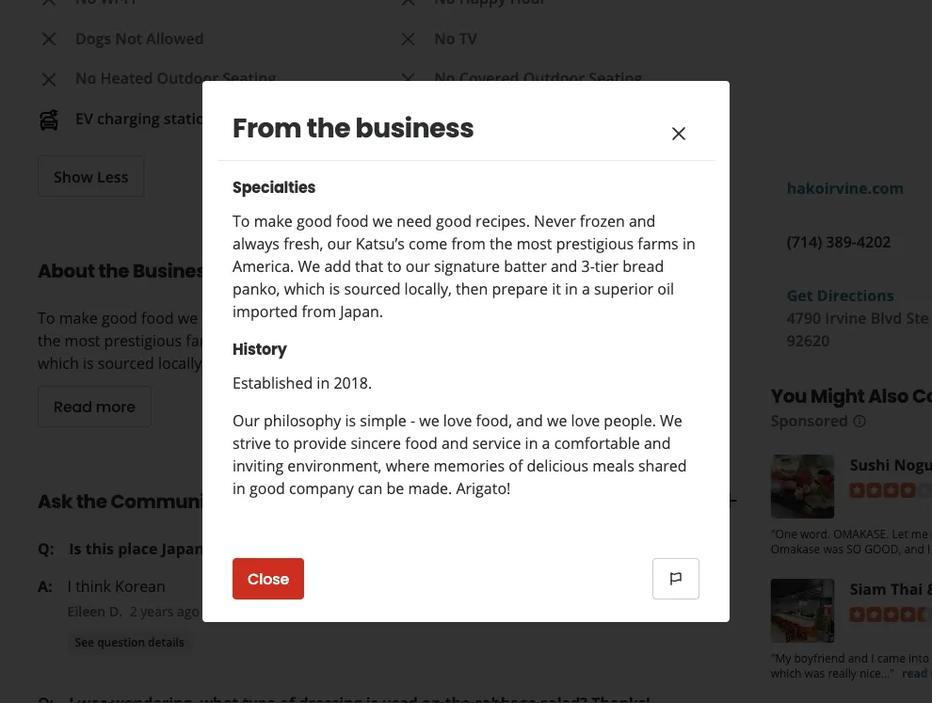 Task type: locate. For each thing, give the bounding box(es) containing it.
1 vertical spatial korean
[[115, 576, 166, 597]]

word.
[[801, 526, 831, 542]]

1 horizontal spatial locally,
[[405, 279, 452, 299]]

sushi noguchi image
[[771, 455, 835, 519]]

1 vertical spatial frozen
[[385, 308, 430, 328]]

food down -
[[405, 433, 438, 454]]

to inside our philosophy is simple - we love food, and we love people. we strive to provide sincere food and service in a comfortable and inviting environment, where memories of delicious meals shared in good company can be made. arigato!
[[275, 433, 289, 454]]

prepare inside about the business element
[[246, 353, 302, 373]]

1 seating from the left
[[223, 68, 276, 88]]

america. inside the from the business dialog
[[233, 256, 294, 276]]

siam thai &
[[850, 579, 933, 599]]

0 horizontal spatial i
[[67, 576, 72, 597]]

0 vertical spatial then
[[456, 279, 488, 299]]

1 vertical spatial prestigious
[[104, 330, 182, 351]]

1 vertical spatial panko,
[[683, 330, 731, 351]]

this right is
[[85, 539, 114, 559]]

1 vertical spatial need
[[202, 308, 237, 328]]

0 vertical spatial come
[[409, 234, 448, 254]]

1 vertical spatial tier
[[610, 330, 634, 351]]

co
[[913, 383, 933, 410]]

never inside about the business element
[[339, 308, 381, 328]]

a
[[582, 279, 591, 299], [336, 353, 344, 373], [542, 433, 551, 454]]

1 horizontal spatial oil
[[658, 279, 674, 299]]

available
[[219, 108, 284, 129]]

0 horizontal spatial recipes.
[[281, 308, 335, 328]]

me
[[912, 526, 928, 542]]

2 right d.
[[130, 602, 137, 620]]

japan. up comfortable
[[539, 353, 583, 373]]

2 horizontal spatial to
[[402, 330, 417, 351]]

0 vertical spatial it
[[552, 279, 561, 299]]

1 vertical spatial katsu's
[[588, 308, 637, 328]]

2 vertical spatial we
[[660, 411, 683, 431]]

specialties
[[233, 177, 316, 198]]

4790
[[787, 308, 822, 328]]

always inside the from the business dialog
[[233, 234, 280, 254]]

which up history
[[284, 279, 325, 299]]

outdoor for covered
[[523, 68, 585, 88]]

strive
[[233, 433, 271, 454]]

0 horizontal spatial frozen
[[385, 308, 430, 328]]

0 horizontal spatial to
[[275, 433, 289, 454]]

we down specialties
[[298, 256, 321, 276]]

tier inside the from the business dialog
[[595, 256, 619, 276]]

1 vertical spatial that
[[370, 330, 398, 351]]

1 vertical spatial is
[[83, 353, 94, 373]]

0 vertical spatial most
[[517, 234, 552, 254]]

0 horizontal spatial imported
[[233, 301, 298, 322]]

and inside "my boyfriend and i came into
[[848, 650, 869, 666]]

sushi nogu link
[[850, 454, 933, 475]]

0 horizontal spatial sourced
[[98, 353, 154, 373]]

japan. inside about the business element
[[539, 353, 583, 373]]

1 vertical spatial to
[[38, 308, 55, 328]]

which up read
[[38, 353, 79, 373]]

no up ev
[[75, 68, 96, 88]]

outdoor right covered
[[523, 68, 585, 88]]

or
[[234, 539, 250, 559]]

outdoor up station
[[157, 68, 219, 88]]

see
[[75, 635, 94, 650]]

then inside the from the business dialog
[[456, 279, 488, 299]]

0 vertical spatial that
[[355, 256, 383, 276]]

close image
[[668, 122, 690, 145]]

make down specialties
[[254, 211, 293, 231]]

need
[[397, 211, 432, 231], [202, 308, 237, 328]]

0 horizontal spatial most
[[65, 330, 100, 351]]

1 vertical spatial america.
[[248, 330, 309, 351]]

imported up food,
[[432, 353, 497, 373]]

is inside about the business element
[[83, 353, 94, 373]]

charging
[[97, 108, 160, 129]]

1 horizontal spatial superior
[[594, 279, 654, 299]]

to down specialties
[[233, 211, 250, 231]]

1 vertical spatial never
[[339, 308, 381, 328]]

no
[[435, 28, 456, 48], [75, 68, 96, 88], [435, 68, 456, 88]]

1 vertical spatial always
[[465, 308, 512, 328]]

1 vertical spatial this
[[312, 602, 334, 620]]

need up history
[[202, 308, 237, 328]]

0 vertical spatial prepare
[[492, 279, 548, 299]]

to make good food we need good recipes. never frozen and always fresh, our katsu's come from the most prestigious farms in america. we add that to our signature batter and 3-tier bread panko, which is sourced locally, then prepare it in a superior oil imported from japan.
[[233, 211, 696, 322], [38, 308, 731, 373]]

thai
[[891, 579, 923, 599]]

2 for 2 people found this helpful
[[215, 602, 223, 620]]

1 24 close v2 image from the top
[[38, 0, 60, 10]]

america. down specialties
[[233, 256, 294, 276]]

to make good food we need good recipes. never frozen and always fresh, our katsu's come from the most prestigious farms in america. we add that to our signature batter and 3-tier bread panko, which is sourced locally, then prepare it in a superior oil imported from japan. inside the from the business dialog
[[233, 211, 696, 322]]

simple
[[360, 411, 407, 431]]

0 horizontal spatial come
[[409, 234, 448, 254]]

from
[[452, 234, 486, 254], [302, 301, 336, 322], [684, 308, 718, 328], [501, 353, 536, 373]]

0 horizontal spatial fresh,
[[284, 234, 324, 254]]

superior inside the from the business dialog
[[594, 279, 654, 299]]

katsu's inside the from the business dialog
[[356, 234, 405, 254]]

recipes. inside about the business element
[[281, 308, 335, 328]]

locally, inside about the business element
[[158, 353, 206, 373]]

which inside the from the business dialog
[[284, 279, 325, 299]]

0 vertical spatial which
[[284, 279, 325, 299]]

this right the found
[[312, 602, 334, 620]]

to inside about the business element
[[402, 330, 417, 351]]

sourced inside about the business element
[[98, 353, 154, 373]]

24 close v2 image for dogs not allowed
[[38, 28, 60, 51]]

fresh,
[[284, 234, 324, 254], [516, 308, 556, 328]]

ev
[[75, 108, 93, 129]]

1 vertical spatial sourced
[[98, 353, 154, 373]]

read more button
[[38, 386, 152, 427]]

we inside about the business element
[[313, 330, 335, 351]]

0 horizontal spatial to
[[38, 308, 55, 328]]

0 vertical spatial batter
[[504, 256, 547, 276]]

farms inside the from the business dialog
[[638, 234, 679, 254]]

1 vertical spatial superior
[[348, 353, 407, 373]]

add inside the from the business dialog
[[324, 256, 351, 276]]

read
[[902, 665, 928, 681]]

come
[[409, 234, 448, 254], [641, 308, 680, 328]]

imported up history
[[233, 301, 298, 322]]

1 2 from the left
[[130, 602, 137, 620]]

always inside about the business element
[[465, 308, 512, 328]]

i left came
[[871, 650, 875, 666]]

1 horizontal spatial this
[[312, 602, 334, 620]]

found
[[272, 602, 309, 620]]

0 horizontal spatial korean
[[115, 576, 166, 597]]

america. inside about the business element
[[248, 330, 309, 351]]

3-
[[582, 256, 595, 276], [597, 330, 610, 351]]

food inside about the business element
[[141, 308, 174, 328]]

2 years ago
[[130, 602, 200, 620]]

add
[[324, 256, 351, 276], [339, 330, 366, 351]]

people
[[226, 602, 268, 620]]

0 vertical spatial is
[[329, 279, 340, 299]]

0 horizontal spatial locally,
[[158, 353, 206, 373]]

1 love from the left
[[443, 411, 472, 431]]

24 ev charging v2 image
[[38, 109, 60, 131]]

1 vertical spatial to
[[402, 330, 417, 351]]

0 vertical spatial bread
[[623, 256, 664, 276]]

"my boyfriend and i came into 
[[771, 650, 933, 681]]

1 horizontal spatial food
[[336, 211, 369, 231]]

2 seating from the left
[[589, 68, 643, 88]]

farms
[[638, 234, 679, 254], [186, 330, 227, 351]]

0 vertical spatial recipes.
[[476, 211, 530, 231]]

no for no heated outdoor seating
[[75, 68, 96, 88]]

it
[[552, 279, 561, 299], [306, 353, 315, 373]]

need down business
[[397, 211, 432, 231]]

fresh, inside about the business element
[[516, 308, 556, 328]]

1 vertical spatial 24 close v2 image
[[38, 68, 60, 91]]

prepare
[[492, 279, 548, 299], [246, 353, 302, 373]]

might
[[811, 383, 865, 410]]

delicious
[[527, 456, 589, 476]]

add inside about the business element
[[339, 330, 366, 351]]

0 vertical spatial frozen
[[580, 211, 625, 231]]

2 2 from the left
[[215, 602, 223, 620]]

0 horizontal spatial superior
[[348, 353, 407, 373]]

3- inside the from the business dialog
[[582, 256, 595, 276]]

locally,
[[405, 279, 452, 299], [158, 353, 206, 373]]

-
[[411, 411, 415, 431]]

think
[[76, 576, 111, 597]]

batter
[[504, 256, 547, 276], [519, 330, 562, 351]]

sincere
[[351, 433, 401, 454]]

0 horizontal spatial katsu's
[[356, 234, 405, 254]]

1 vertical spatial batter
[[519, 330, 562, 351]]

2 horizontal spatial a
[[582, 279, 591, 299]]

1 horizontal spatial need
[[397, 211, 432, 231]]

0 horizontal spatial japan.
[[340, 301, 383, 322]]

bread inside the from the business dialog
[[623, 256, 664, 276]]

0 horizontal spatial always
[[233, 234, 280, 254]]

m
[[931, 665, 933, 681]]

oil inside about the business element
[[411, 353, 428, 373]]

0 horizontal spatial prestigious
[[104, 330, 182, 351]]

food down business
[[141, 308, 174, 328]]

to down the about
[[38, 308, 55, 328]]

imported
[[233, 301, 298, 322], [432, 353, 497, 373]]

bread
[[623, 256, 664, 276], [638, 330, 679, 351]]

1 outdoor from the left
[[157, 68, 219, 88]]

1 horizontal spatial farms
[[638, 234, 679, 254]]

the for business
[[307, 109, 350, 146]]

0 vertical spatial locally,
[[405, 279, 452, 299]]

sushi
[[850, 454, 890, 475]]

comfortable
[[554, 433, 640, 454]]

outdoor for heated
[[157, 68, 219, 88]]

1 vertical spatial then
[[209, 353, 242, 373]]

1 horizontal spatial which
[[284, 279, 325, 299]]

memories
[[434, 456, 505, 476]]

i inside "my boyfriend and i came into
[[871, 650, 875, 666]]

2 vertical spatial is
[[345, 411, 356, 431]]

1 vertical spatial come
[[641, 308, 680, 328]]

dogs not allowed
[[75, 28, 204, 48]]

imported inside the from the business dialog
[[233, 301, 298, 322]]

0 horizontal spatial outdoor
[[157, 68, 219, 88]]

2 left people
[[215, 602, 223, 620]]

1 vertical spatial bread
[[638, 330, 679, 351]]

i left think
[[67, 576, 72, 597]]

make inside about the business element
[[59, 308, 98, 328]]

2 vertical spatial to
[[275, 433, 289, 454]]

no left "tv"
[[435, 28, 456, 48]]

no for no covered outdoor seating
[[435, 68, 456, 88]]

0 vertical spatial america.
[[233, 256, 294, 276]]

0 vertical spatial oil
[[658, 279, 674, 299]]

no tv
[[435, 28, 477, 48]]

1 horizontal spatial to
[[387, 256, 402, 276]]

that inside the from the business dialog
[[355, 256, 383, 276]]

directions
[[817, 285, 895, 306]]

1 horizontal spatial love
[[571, 411, 600, 431]]

1 horizontal spatial it
[[552, 279, 561, 299]]

0 vertical spatial katsu's
[[356, 234, 405, 254]]

0 horizontal spatial 2
[[130, 602, 137, 620]]

0 vertical spatial never
[[534, 211, 576, 231]]

japan. up 2018.
[[340, 301, 383, 322]]

2 outdoor from the left
[[523, 68, 585, 88]]

question
[[97, 635, 145, 650]]

1 horizontal spatial make
[[254, 211, 293, 231]]

signature
[[434, 256, 500, 276], [449, 330, 515, 351]]

16 info v2 image
[[852, 414, 868, 429]]

years
[[141, 602, 174, 620]]

that
[[355, 256, 383, 276], [370, 330, 398, 351]]

0 horizontal spatial this
[[85, 539, 114, 559]]

panko,
[[233, 279, 280, 299], [683, 330, 731, 351]]

provide
[[293, 433, 347, 454]]

2 vertical spatial food
[[405, 433, 438, 454]]

1 vertical spatial food
[[141, 308, 174, 328]]

a inside our philosophy is simple - we love food, and we love people. we strive to provide sincere food and service in a comfortable and inviting environment, where memories of delicious meals shared in good company can be made. arigato!
[[542, 433, 551, 454]]

community
[[111, 489, 224, 515]]

3- inside about the business element
[[597, 330, 610, 351]]

make
[[254, 211, 293, 231], [59, 308, 98, 328]]

boyfriend
[[795, 650, 845, 666]]

blvd
[[871, 308, 903, 328]]

2 vertical spatial a
[[542, 433, 551, 454]]

america.
[[233, 256, 294, 276], [248, 330, 309, 351]]

recipes.
[[476, 211, 530, 231], [281, 308, 335, 328]]

0 vertical spatial prestigious
[[556, 234, 634, 254]]

1 vertical spatial which
[[38, 353, 79, 373]]

the for community
[[76, 489, 107, 515]]

korean
[[254, 539, 308, 559], [115, 576, 166, 597]]

1 horizontal spatial recipes.
[[476, 211, 530, 231]]

close button
[[233, 559, 304, 600]]

we up established in 2018.
[[313, 330, 335, 351]]

1 vertical spatial locally,
[[158, 353, 206, 373]]

food down from the business
[[336, 211, 369, 231]]

0 horizontal spatial prepare
[[246, 353, 302, 373]]

4202
[[857, 232, 891, 252]]

24 close v2 image
[[38, 0, 60, 10], [38, 68, 60, 91]]

1 horizontal spatial to
[[233, 211, 250, 231]]

no down no tv
[[435, 68, 456, 88]]

korean up years
[[115, 576, 166, 597]]

24 close v2 image
[[397, 0, 419, 10], [38, 28, 60, 51], [397, 28, 419, 51], [397, 68, 419, 91]]

0 vertical spatial add
[[324, 256, 351, 276]]

1 horizontal spatial is
[[329, 279, 340, 299]]

prestigious
[[556, 234, 634, 254], [104, 330, 182, 351]]

1 vertical spatial we
[[313, 330, 335, 351]]

love left food,
[[443, 411, 472, 431]]

"one
[[771, 526, 798, 542]]

0 vertical spatial 3-
[[582, 256, 595, 276]]

can
[[358, 479, 383, 499]]

2 horizontal spatial is
[[345, 411, 356, 431]]

we right people.
[[660, 411, 683, 431]]

1 horizontal spatial frozen
[[580, 211, 625, 231]]

need inside about the business element
[[202, 308, 237, 328]]

make down the about
[[59, 308, 98, 328]]

japan. inside the from the business dialog
[[340, 301, 383, 322]]

never inside the from the business dialog
[[534, 211, 576, 231]]

0 horizontal spatial it
[[306, 353, 315, 373]]

4.5 star rating image
[[850, 608, 933, 623]]

prepare inside the from the business dialog
[[492, 279, 548, 299]]

love up comfortable
[[571, 411, 600, 431]]

1 vertical spatial oil
[[411, 353, 428, 373]]

1 vertical spatial 3-
[[597, 330, 610, 351]]

fresh, inside the from the business dialog
[[284, 234, 324, 254]]

1 vertical spatial recipes.
[[281, 308, 335, 328]]

0 vertical spatial make
[[254, 211, 293, 231]]

business
[[356, 109, 474, 146]]

seating
[[223, 68, 276, 88], [589, 68, 643, 88]]

siam
[[850, 579, 887, 599]]

america. up established
[[248, 330, 309, 351]]

prestigious inside the from the business dialog
[[556, 234, 634, 254]]

(714)
[[787, 232, 823, 252]]

korean up close at the bottom left of page
[[254, 539, 308, 559]]

p
[[931, 526, 933, 542]]

to
[[233, 211, 250, 231], [38, 308, 55, 328]]

4 star rating image
[[850, 483, 933, 499]]



Task type: describe. For each thing, give the bounding box(es) containing it.
which inside about the business element
[[38, 353, 79, 373]]

station
[[164, 108, 215, 129]]

about the business
[[38, 258, 216, 284]]

frozen inside the from the business dialog
[[580, 211, 625, 231]]

i think korean
[[67, 576, 166, 597]]

"one word. omakase. let me p
[[771, 526, 933, 557]]

siam thai & link
[[850, 579, 933, 599]]

ste
[[907, 308, 929, 328]]

signature inside the from the business dialog
[[434, 256, 500, 276]]

2 for 2 years ago
[[130, 602, 137, 620]]

a:
[[38, 576, 52, 597]]

our philosophy is simple - we love food, and we love people. we strive to provide sincere food and service in a comfortable and inviting environment, where memories of delicious meals shared in good company can be made. arigato!
[[233, 411, 687, 499]]

q:
[[38, 539, 54, 559]]

ev charging station available
[[75, 108, 284, 129]]

history
[[233, 339, 287, 360]]

not
[[115, 28, 142, 48]]

show less
[[54, 166, 129, 186]]

frozen inside about the business element
[[385, 308, 430, 328]]

get directions link
[[787, 285, 895, 306]]

2 people found this helpful
[[215, 602, 381, 620]]

into
[[909, 650, 930, 666]]

omakase.
[[834, 526, 890, 542]]

ago
[[177, 602, 200, 620]]

it inside about the business element
[[306, 353, 315, 373]]

from the business dialog
[[0, 0, 933, 704]]

about the business element
[[15, 227, 741, 427]]

most inside the from the business dialog
[[517, 234, 552, 254]]

katsu's inside about the business element
[[588, 308, 637, 328]]

to inside about the business element
[[38, 308, 55, 328]]

food,
[[476, 411, 513, 431]]

food inside our philosophy is simple - we love food, and we love people. we strive to provide sincere food and service in a comfortable and inviting environment, where memories of delicious meals shared in good company can be made. arigato!
[[405, 433, 438, 454]]

it inside the from the business dialog
[[552, 279, 561, 299]]

batter inside about the business element
[[519, 330, 562, 351]]

oil inside the from the business dialog
[[658, 279, 674, 299]]

established in 2018.
[[233, 373, 372, 393]]

panko, inside about the business element
[[683, 330, 731, 351]]

eileen d.
[[67, 602, 122, 620]]

meals
[[593, 456, 635, 476]]

helpful
[[338, 602, 381, 620]]

2 24 close v2 image from the top
[[38, 68, 60, 91]]

our
[[233, 411, 260, 431]]

to make good food we need good recipes. never frozen and always fresh, our katsu's come from the most prestigious farms in america. we add that to our signature batter and 3-tier bread panko, which is sourced locally, then prepare it in a superior oil imported from japan. inside about the business element
[[38, 308, 731, 373]]

show
[[54, 166, 93, 186]]

0 vertical spatial this
[[85, 539, 114, 559]]

we inside about the business element
[[178, 308, 198, 328]]

sourced inside the from the business dialog
[[344, 279, 401, 299]]

get
[[787, 285, 814, 306]]

hakoirvine.com link
[[787, 178, 904, 198]]

be
[[387, 479, 404, 499]]

of
[[509, 456, 523, 476]]

d.
[[109, 602, 122, 620]]

no heated outdoor seating
[[75, 68, 276, 88]]

bread inside about the business element
[[638, 330, 679, 351]]

then inside about the business element
[[209, 353, 242, 373]]

farms inside about the business element
[[186, 330, 227, 351]]

need inside the from the business dialog
[[397, 211, 432, 231]]

0 vertical spatial i
[[67, 576, 72, 597]]

owned?
[[312, 539, 369, 559]]

you
[[771, 383, 807, 410]]

recipes. inside the from the business dialog
[[476, 211, 530, 231]]

good inside our philosophy is simple - we love food, and we love people. we strive to provide sincere food and service in a comfortable and inviting environment, where memories of delicious meals shared in good company can be made. arigato!
[[250, 479, 285, 499]]

also
[[869, 383, 909, 410]]

established
[[233, 373, 313, 393]]

siam thai & sushi kitchen image
[[771, 579, 835, 643]]

389-
[[826, 232, 857, 252]]

close
[[248, 569, 289, 590]]

tier inside about the business element
[[610, 330, 634, 351]]

1 vertical spatial a
[[336, 353, 344, 373]]

is inside our philosophy is simple - we love food, and we love people. we strive to provide sincere food and service in a comfortable and inviting environment, where memories of delicious meals shared in good company can be made. arigato!
[[345, 411, 356, 431]]

more
[[96, 396, 136, 418]]

environment,
[[288, 456, 382, 476]]

philosophy
[[264, 411, 341, 431]]

seating for no heated outdoor seating
[[223, 68, 276, 88]]

0 vertical spatial we
[[298, 256, 321, 276]]

less
[[97, 166, 129, 186]]

2 love from the left
[[571, 411, 600, 431]]

no for no tv
[[435, 28, 456, 48]]

arigato!
[[456, 479, 511, 499]]

read m link
[[902, 665, 933, 681]]

signature inside about the business element
[[449, 330, 515, 351]]

that inside about the business element
[[370, 330, 398, 351]]

made.
[[408, 479, 452, 499]]

superior inside about the business element
[[348, 353, 407, 373]]

no covered outdoor seating
[[435, 68, 643, 88]]

nogu
[[894, 454, 933, 475]]

eileen
[[67, 602, 106, 620]]

make inside the from the business dialog
[[254, 211, 293, 231]]

place
[[118, 539, 158, 559]]

ask the community element
[[15, 458, 764, 704]]

let
[[892, 526, 909, 542]]

locally, inside the from the business dialog
[[405, 279, 452, 299]]

1 horizontal spatial korean
[[254, 539, 308, 559]]

details
[[148, 635, 184, 650]]

most inside about the business element
[[65, 330, 100, 351]]

24 close v2 image for no covered outdoor seating
[[397, 68, 419, 91]]

we inside our philosophy is simple - we love food, and we love people. we strive to provide sincere food and service in a comfortable and inviting environment, where memories of delicious meals shared in good company can be made. arigato!
[[660, 411, 683, 431]]

see question details
[[75, 635, 184, 650]]

seating for no covered outdoor seating
[[589, 68, 643, 88]]

come inside about the business element
[[641, 308, 680, 328]]

read
[[54, 396, 92, 418]]

inviting
[[233, 456, 284, 476]]

prestigious inside about the business element
[[104, 330, 182, 351]]

shared
[[639, 456, 687, 476]]

read m
[[902, 665, 933, 681]]

batter inside the from the business dialog
[[504, 256, 547, 276]]

from the business
[[233, 109, 474, 146]]

(714) 389-4202
[[787, 232, 891, 252]]

is this place japanese or korean owned?
[[69, 539, 369, 559]]

sushi nogu
[[850, 454, 933, 475]]

the for business
[[98, 258, 129, 284]]

about
[[38, 258, 95, 284]]

hakoirvine.com
[[787, 178, 904, 198]]

ask the community
[[38, 489, 224, 515]]

business
[[133, 258, 216, 284]]

2018.
[[334, 373, 372, 393]]

you might also co
[[771, 383, 933, 410]]

heated
[[100, 68, 153, 88]]

24 close v2 image for no tv
[[397, 28, 419, 51]]

from
[[233, 109, 302, 146]]

imported inside about the business element
[[432, 353, 497, 373]]

"my
[[771, 650, 792, 666]]

ask
[[38, 489, 73, 515]]

come inside the from the business dialog
[[409, 234, 448, 254]]

tv
[[459, 28, 477, 48]]

16 flag v2 image
[[669, 572, 684, 587]]

panko, inside the from the business dialog
[[233, 279, 280, 299]]

japanese
[[162, 539, 230, 559]]

allowed
[[146, 28, 204, 48]]

0 vertical spatial to
[[387, 256, 402, 276]]

to inside the from the business dialog
[[233, 211, 250, 231]]

24 add v2 image
[[718, 490, 741, 512]]



Task type: vqa. For each thing, say whether or not it's contained in the screenshot.
York,
no



